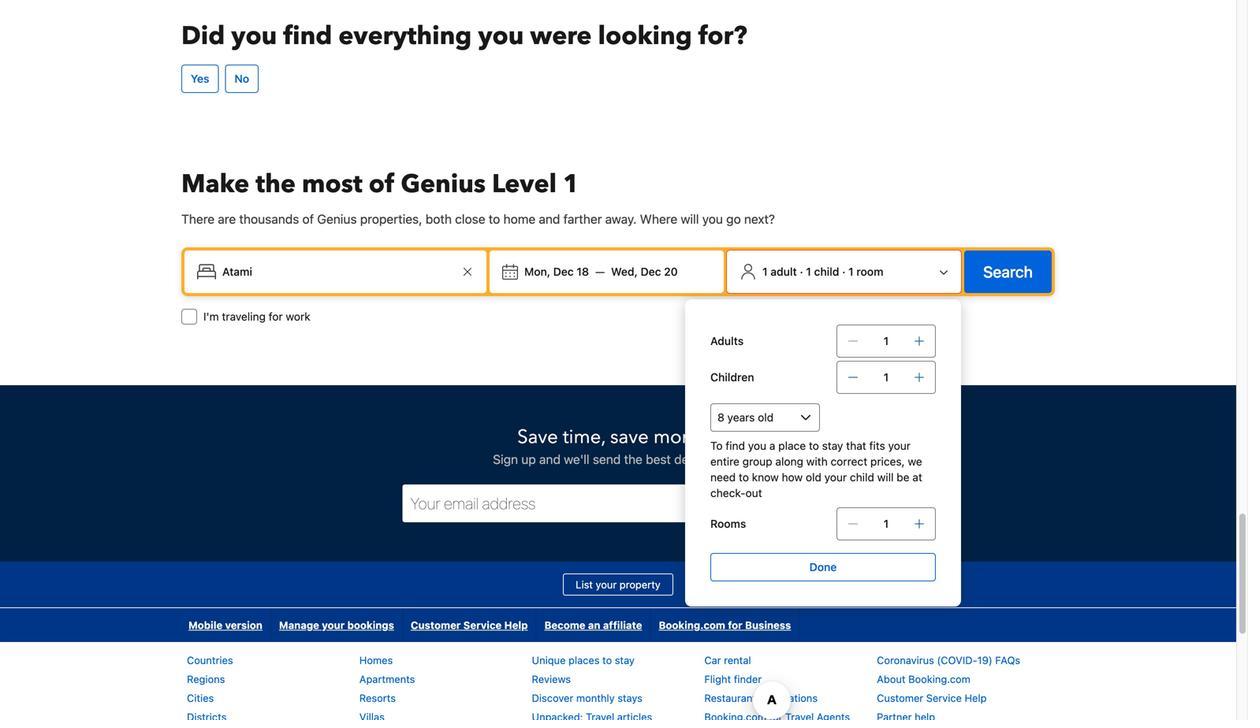 Task type: describe. For each thing, give the bounding box(es) containing it.
property
[[620, 579, 661, 591]]

to up with
[[809, 439, 819, 452]]

did
[[181, 19, 225, 53]]

your up prices,
[[888, 439, 911, 452]]

that
[[846, 439, 866, 452]]

cities
[[187, 693, 214, 704]]

along
[[775, 455, 803, 468]]

to inside save time, save money! sign up and we'll send the best deals to you
[[708, 452, 719, 467]]

bookings
[[347, 620, 394, 631]]

close
[[455, 212, 485, 227]]

work
[[286, 310, 310, 323]]

cities link
[[187, 693, 214, 704]]

of for thousands
[[302, 212, 314, 227]]

2 dec from the left
[[641, 265, 661, 278]]

reviews link
[[532, 674, 571, 685]]

away.
[[605, 212, 637, 227]]

apartments
[[359, 674, 415, 685]]

next?
[[744, 212, 775, 227]]

a
[[769, 439, 775, 452]]

done
[[809, 561, 837, 574]]

go
[[726, 212, 741, 227]]

the inside save time, save money! sign up and we'll send the best deals to you
[[624, 452, 642, 467]]

2 · from the left
[[842, 265, 846, 278]]

to
[[710, 439, 723, 452]]

farther
[[563, 212, 602, 227]]

save
[[610, 424, 649, 450]]

1 · from the left
[[800, 265, 803, 278]]

0 vertical spatial find
[[283, 19, 332, 53]]

mon, dec 18 button
[[518, 258, 595, 286]]

customer inside "coronavirus (covid-19) faqs about booking.com customer service help"
[[877, 693, 923, 704]]

finder
[[734, 674, 762, 685]]

for?
[[698, 19, 747, 53]]

make
[[181, 167, 249, 201]]

old
[[806, 471, 821, 484]]

you left go
[[702, 212, 723, 227]]

where
[[640, 212, 677, 227]]

subscribe button
[[703, 485, 830, 523]]

i'm traveling for work
[[203, 310, 310, 323]]

regions
[[187, 674, 225, 685]]

about
[[877, 674, 906, 685]]

resorts
[[359, 693, 396, 704]]

there
[[181, 212, 215, 227]]

car rental flight finder restaurant reservations
[[704, 655, 818, 704]]

version
[[225, 620, 262, 631]]

booking.com inside "coronavirus (covid-19) faqs about booking.com customer service help"
[[908, 674, 970, 685]]

coronavirus
[[877, 655, 934, 666]]

genius for properties,
[[317, 212, 357, 227]]

you left were
[[478, 19, 524, 53]]

adults
[[710, 335, 744, 348]]

traveling
[[222, 310, 266, 323]]

flight
[[704, 674, 731, 685]]

unique places to stay reviews discover monthly stays
[[532, 655, 643, 704]]

homes link
[[359, 655, 393, 666]]

place
[[778, 439, 806, 452]]

rooms
[[710, 517, 746, 530]]

help inside 'link'
[[504, 620, 528, 631]]

faqs
[[995, 655, 1020, 666]]

home
[[503, 212, 535, 227]]

everything
[[339, 19, 472, 53]]

no button
[[225, 65, 259, 93]]

done button
[[710, 553, 936, 582]]

money!
[[653, 424, 719, 450]]

correct
[[831, 455, 867, 468]]

countries
[[187, 655, 233, 666]]

regions link
[[187, 674, 225, 685]]

Where are you going? field
[[216, 258, 458, 286]]

1 adult · 1 child · 1 room button
[[733, 257, 955, 287]]

out
[[746, 487, 762, 500]]

thousands
[[239, 212, 299, 227]]

no
[[235, 72, 249, 85]]

looking
[[598, 19, 692, 53]]

mon, dec 18 — wed, dec 20
[[524, 265, 678, 278]]

1 adult · 1 child · 1 room
[[762, 265, 883, 278]]

need
[[710, 471, 736, 484]]

stays
[[618, 693, 643, 704]]

about booking.com link
[[877, 674, 970, 685]]

for inside "link"
[[728, 620, 743, 631]]

to up out
[[739, 471, 749, 484]]

resorts link
[[359, 693, 396, 704]]

countries link
[[187, 655, 233, 666]]

properties,
[[360, 212, 422, 227]]

booking.com for business
[[659, 620, 791, 631]]

group
[[743, 455, 772, 468]]

yes button
[[181, 65, 219, 93]]

apartments link
[[359, 674, 415, 685]]

unique
[[532, 655, 566, 666]]

countries regions cities
[[187, 655, 233, 704]]

we
[[908, 455, 922, 468]]

discover
[[532, 693, 573, 704]]

manage your bookings link
[[271, 609, 402, 642]]



Task type: vqa. For each thing, say whether or not it's contained in the screenshot.
2nd "Off" from the bottom
no



Task type: locate. For each thing, give the bounding box(es) containing it.
of
[[369, 167, 395, 201], [302, 212, 314, 227]]

your inside list your property link
[[596, 579, 617, 591]]

2 and from the top
[[539, 452, 561, 467]]

mon,
[[524, 265, 550, 278]]

for left work
[[269, 310, 283, 323]]

1 horizontal spatial booking.com
[[908, 674, 970, 685]]

1 vertical spatial the
[[624, 452, 642, 467]]

child
[[814, 265, 839, 278], [850, 471, 874, 484]]

find inside "to find you a place to stay that fits your entire group along with correct prices, we need to know how old your child will be at check-out"
[[726, 439, 745, 452]]

child down correct
[[850, 471, 874, 484]]

genius up the both
[[401, 167, 486, 201]]

service inside 'link'
[[463, 620, 502, 631]]

homes apartments resorts
[[359, 655, 415, 704]]

0 horizontal spatial stay
[[615, 655, 635, 666]]

0 horizontal spatial genius
[[317, 212, 357, 227]]

coronavirus (covid-19) faqs link
[[877, 655, 1020, 666]]

deals
[[674, 452, 705, 467]]

your right "manage"
[[322, 620, 345, 631]]

to right the places
[[602, 655, 612, 666]]

· left the "room"
[[842, 265, 846, 278]]

0 vertical spatial for
[[269, 310, 283, 323]]

your inside manage your bookings link
[[322, 620, 345, 631]]

fits
[[869, 439, 885, 452]]

coronavirus (covid-19) faqs about booking.com customer service help
[[877, 655, 1020, 704]]

flight finder link
[[704, 674, 762, 685]]

mobile version
[[188, 620, 262, 631]]

1 vertical spatial child
[[850, 471, 874, 484]]

children
[[710, 371, 754, 384]]

genius down most
[[317, 212, 357, 227]]

manage
[[279, 620, 319, 631]]

prices,
[[870, 455, 905, 468]]

i'm
[[203, 310, 219, 323]]

unique places to stay link
[[532, 655, 635, 666]]

there are thousands of genius properties, both close to home and farther away. where will you go next?
[[181, 212, 775, 227]]

1 horizontal spatial the
[[624, 452, 642, 467]]

1 horizontal spatial find
[[726, 439, 745, 452]]

0 horizontal spatial ·
[[800, 265, 803, 278]]

help
[[504, 620, 528, 631], [965, 693, 987, 704]]

be
[[897, 471, 909, 484]]

genius for level
[[401, 167, 486, 201]]

mobile
[[188, 620, 223, 631]]

0 horizontal spatial for
[[269, 310, 283, 323]]

1 vertical spatial help
[[965, 693, 987, 704]]

1 horizontal spatial dec
[[641, 265, 661, 278]]

places
[[568, 655, 600, 666]]

0 horizontal spatial customer service help link
[[403, 609, 536, 642]]

wed,
[[611, 265, 638, 278]]

19)
[[977, 655, 992, 666]]

for
[[269, 310, 283, 323], [728, 620, 743, 631]]

for left business
[[728, 620, 743, 631]]

0 vertical spatial service
[[463, 620, 502, 631]]

1 horizontal spatial of
[[369, 167, 395, 201]]

service
[[463, 620, 502, 631], [926, 693, 962, 704]]

0 vertical spatial help
[[504, 620, 528, 631]]

affiliate
[[603, 620, 642, 631]]

of for most
[[369, 167, 395, 201]]

and right home on the top left
[[539, 212, 560, 227]]

help inside "coronavirus (covid-19) faqs about booking.com customer service help"
[[965, 693, 987, 704]]

1 vertical spatial of
[[302, 212, 314, 227]]

dec left 20
[[641, 265, 661, 278]]

booking.com inside "link"
[[659, 620, 725, 631]]

you inside save time, save money! sign up and we'll send the best deals to you
[[723, 452, 743, 467]]

the down save at the bottom
[[624, 452, 642, 467]]

1 vertical spatial service
[[926, 693, 962, 704]]

customer service help link
[[403, 609, 536, 642], [877, 693, 987, 704]]

1 horizontal spatial will
[[877, 471, 894, 484]]

0 horizontal spatial booking.com
[[659, 620, 725, 631]]

0 vertical spatial will
[[681, 212, 699, 227]]

sign
[[493, 452, 518, 467]]

customer
[[411, 620, 461, 631], [877, 693, 923, 704]]

0 vertical spatial child
[[814, 265, 839, 278]]

both
[[426, 212, 452, 227]]

check-
[[710, 487, 746, 500]]

become an affiliate link
[[537, 609, 650, 642]]

1 vertical spatial genius
[[317, 212, 357, 227]]

save time, save money! footer
[[0, 385, 1236, 721]]

1 vertical spatial find
[[726, 439, 745, 452]]

customer service help link for about booking.com
[[877, 693, 987, 704]]

0 vertical spatial and
[[539, 212, 560, 227]]

were
[[530, 19, 592, 53]]

child right adult
[[814, 265, 839, 278]]

an
[[588, 620, 600, 631]]

0 horizontal spatial of
[[302, 212, 314, 227]]

restaurant reservations link
[[704, 693, 818, 704]]

1 horizontal spatial stay
[[822, 439, 843, 452]]

1 horizontal spatial ·
[[842, 265, 846, 278]]

search button
[[964, 251, 1052, 293]]

become
[[544, 620, 585, 631]]

0 vertical spatial of
[[369, 167, 395, 201]]

to up need on the right of page
[[708, 452, 719, 467]]

1 and from the top
[[539, 212, 560, 227]]

0 vertical spatial booking.com
[[659, 620, 725, 631]]

20
[[664, 265, 678, 278]]

0 vertical spatial stay
[[822, 439, 843, 452]]

the
[[256, 167, 296, 201], [624, 452, 642, 467]]

1 vertical spatial stay
[[615, 655, 635, 666]]

reservations
[[759, 693, 818, 704]]

0 horizontal spatial child
[[814, 265, 839, 278]]

help down 19)
[[965, 693, 987, 704]]

0 vertical spatial customer
[[411, 620, 461, 631]]

to
[[489, 212, 500, 227], [809, 439, 819, 452], [708, 452, 719, 467], [739, 471, 749, 484], [602, 655, 612, 666]]

1 horizontal spatial for
[[728, 620, 743, 631]]

customer inside 'link'
[[411, 620, 461, 631]]

search
[[983, 262, 1033, 281]]

child inside dropdown button
[[814, 265, 839, 278]]

wed, dec 20 button
[[605, 258, 684, 286]]

to inside unique places to stay reviews discover monthly stays
[[602, 655, 612, 666]]

child inside "to find you a place to stay that fits your entire group along with correct prices, we need to know how old your child will be at check-out"
[[850, 471, 874, 484]]

customer right bookings
[[411, 620, 461, 631]]

1 horizontal spatial help
[[965, 693, 987, 704]]

0 horizontal spatial customer
[[411, 620, 461, 631]]

0 horizontal spatial the
[[256, 167, 296, 201]]

time,
[[563, 424, 605, 450]]

send
[[593, 452, 621, 467]]

stay up with
[[822, 439, 843, 452]]

18
[[577, 265, 589, 278]]

navigation inside save time, save money! footer
[[181, 609, 800, 642]]

0 vertical spatial genius
[[401, 167, 486, 201]]

you up need on the right of page
[[723, 452, 743, 467]]

most
[[302, 167, 362, 201]]

0 horizontal spatial dec
[[553, 265, 574, 278]]

· right adult
[[800, 265, 803, 278]]

stay down affiliate
[[615, 655, 635, 666]]

booking.com for business link
[[651, 609, 799, 642]]

customer down about
[[877, 693, 923, 704]]

dec left 18
[[553, 265, 574, 278]]

manage your bookings
[[279, 620, 394, 631]]

Your email address email field
[[402, 485, 699, 523]]

booking.com up car
[[659, 620, 725, 631]]

genius
[[401, 167, 486, 201], [317, 212, 357, 227]]

1 vertical spatial customer service help link
[[877, 693, 987, 704]]

0 vertical spatial customer service help link
[[403, 609, 536, 642]]

0 horizontal spatial help
[[504, 620, 528, 631]]

list your property link
[[563, 574, 673, 596]]

at
[[912, 471, 922, 484]]

1 vertical spatial booking.com
[[908, 674, 970, 685]]

help left become
[[504, 620, 528, 631]]

1
[[563, 167, 579, 201], [762, 265, 768, 278], [806, 265, 811, 278], [848, 265, 854, 278], [884, 335, 889, 348], [884, 371, 889, 384], [884, 517, 889, 530]]

car
[[704, 655, 721, 666]]

1 horizontal spatial customer
[[877, 693, 923, 704]]

0 horizontal spatial service
[[463, 620, 502, 631]]

did you find everything you were looking for?
[[181, 19, 747, 53]]

of up properties,
[[369, 167, 395, 201]]

make the most of genius level 1
[[181, 167, 579, 201]]

navigation containing mobile version
[[181, 609, 800, 642]]

list your property
[[576, 579, 661, 591]]

to right close
[[489, 212, 500, 227]]

level
[[492, 167, 557, 201]]

0 horizontal spatial find
[[283, 19, 332, 53]]

and right up
[[539, 452, 561, 467]]

you left a
[[748, 439, 766, 452]]

service inside "coronavirus (covid-19) faqs about booking.com customer service help"
[[926, 693, 962, 704]]

0 horizontal spatial will
[[681, 212, 699, 227]]

customer service help link for manage your bookings
[[403, 609, 536, 642]]

(covid-
[[937, 655, 977, 666]]

with
[[806, 455, 828, 468]]

your down correct
[[824, 471, 847, 484]]

adult
[[771, 265, 797, 278]]

1 vertical spatial and
[[539, 452, 561, 467]]

car rental link
[[704, 655, 751, 666]]

save
[[517, 424, 558, 450]]

will right "where"
[[681, 212, 699, 227]]

will
[[681, 212, 699, 227], [877, 471, 894, 484]]

1 horizontal spatial genius
[[401, 167, 486, 201]]

you inside "to find you a place to stay that fits your entire group along with correct prices, we need to know how old your child will be at check-out"
[[748, 439, 766, 452]]

mobile version link
[[181, 609, 270, 642]]

you
[[231, 19, 277, 53], [478, 19, 524, 53], [702, 212, 723, 227], [748, 439, 766, 452], [723, 452, 743, 467]]

1 vertical spatial for
[[728, 620, 743, 631]]

save time, save money! sign up and we'll send the best deals to you
[[493, 424, 743, 467]]

rental
[[724, 655, 751, 666]]

and inside save time, save money! sign up and we'll send the best deals to you
[[539, 452, 561, 467]]

navigation
[[181, 609, 800, 642]]

1 horizontal spatial customer service help link
[[877, 693, 987, 704]]

will inside "to find you a place to stay that fits your entire group along with correct prices, we need to know how old your child will be at check-out"
[[877, 471, 894, 484]]

your right list
[[596, 579, 617, 591]]

of right thousands
[[302, 212, 314, 227]]

find
[[283, 19, 332, 53], [726, 439, 745, 452]]

1 dec from the left
[[553, 265, 574, 278]]

1 horizontal spatial service
[[926, 693, 962, 704]]

0 vertical spatial the
[[256, 167, 296, 201]]

stay inside unique places to stay reviews discover monthly stays
[[615, 655, 635, 666]]

stay
[[822, 439, 843, 452], [615, 655, 635, 666]]

will down prices,
[[877, 471, 894, 484]]

subscribe
[[732, 494, 800, 513]]

booking.com down coronavirus (covid-19) faqs link
[[908, 674, 970, 685]]

you up no
[[231, 19, 277, 53]]

how
[[782, 471, 803, 484]]

1 vertical spatial customer
[[877, 693, 923, 704]]

1 horizontal spatial child
[[850, 471, 874, 484]]

the up thousands
[[256, 167, 296, 201]]

1 vertical spatial will
[[877, 471, 894, 484]]

stay inside "to find you a place to stay that fits your entire group along with correct prices, we need to know how old your child will be at check-out"
[[822, 439, 843, 452]]



